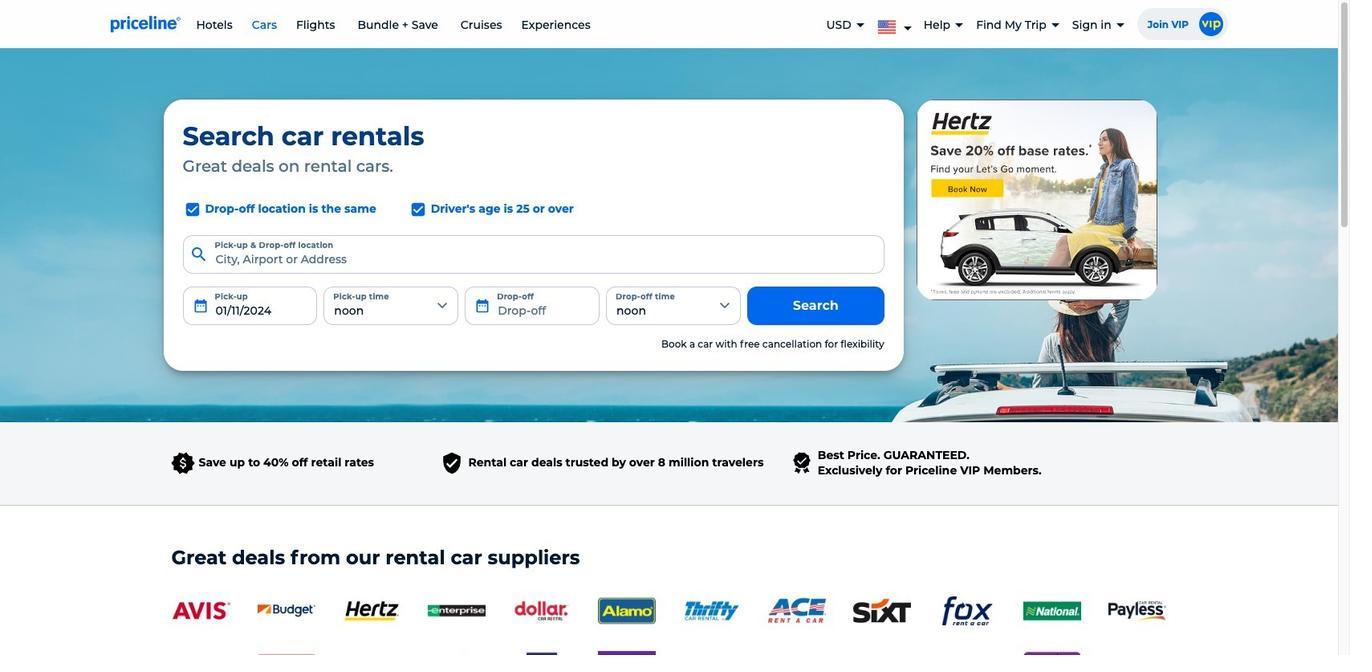 Task type: vqa. For each thing, say whether or not it's contained in the screenshot.
1st field from the left
no



Task type: describe. For each thing, give the bounding box(es) containing it.
priceline.com home image
[[110, 15, 180, 33]]

national image
[[1023, 597, 1081, 626]]

vip badge icon image
[[1199, 12, 1223, 36]]

calendar image for pick-up field at the left of page
[[192, 298, 208, 314]]

fox image
[[938, 597, 996, 626]]

Drop-off field
[[465, 287, 600, 325]]

alamo image
[[598, 597, 656, 626]]

enterprise image
[[428, 597, 485, 626]]

Pick-up field
[[183, 287, 317, 325]]

sixt image
[[853, 597, 911, 626]]

carwiz image
[[598, 652, 656, 655]]

ace image
[[768, 597, 826, 626]]

autounion image
[[513, 652, 571, 655]]



Task type: locate. For each thing, give the bounding box(es) containing it.
0 horizontal spatial calendar image
[[192, 298, 208, 314]]

dollar image
[[513, 597, 571, 626]]

1 calendar image from the left
[[192, 298, 208, 314]]

american image
[[428, 652, 485, 655]]

payless image
[[1109, 601, 1166, 622]]

hertz image
[[342, 597, 400, 626]]

firefly image
[[1023, 652, 1081, 655]]

calendar image for 'drop-off' field
[[475, 298, 491, 314]]

avis image
[[172, 597, 230, 626]]

advertisement region
[[917, 100, 1158, 300]]

thrifty image
[[683, 597, 741, 626]]

airport van rental image
[[257, 652, 315, 655]]

City, Airport or Address text field
[[183, 235, 885, 274]]

1 horizontal spatial calendar image
[[475, 298, 491, 314]]

calendar image
[[192, 298, 208, 314], [475, 298, 491, 314]]

en us image
[[878, 17, 903, 34]]

2 calendar image from the left
[[475, 298, 491, 314]]

budget image
[[257, 597, 315, 626]]



